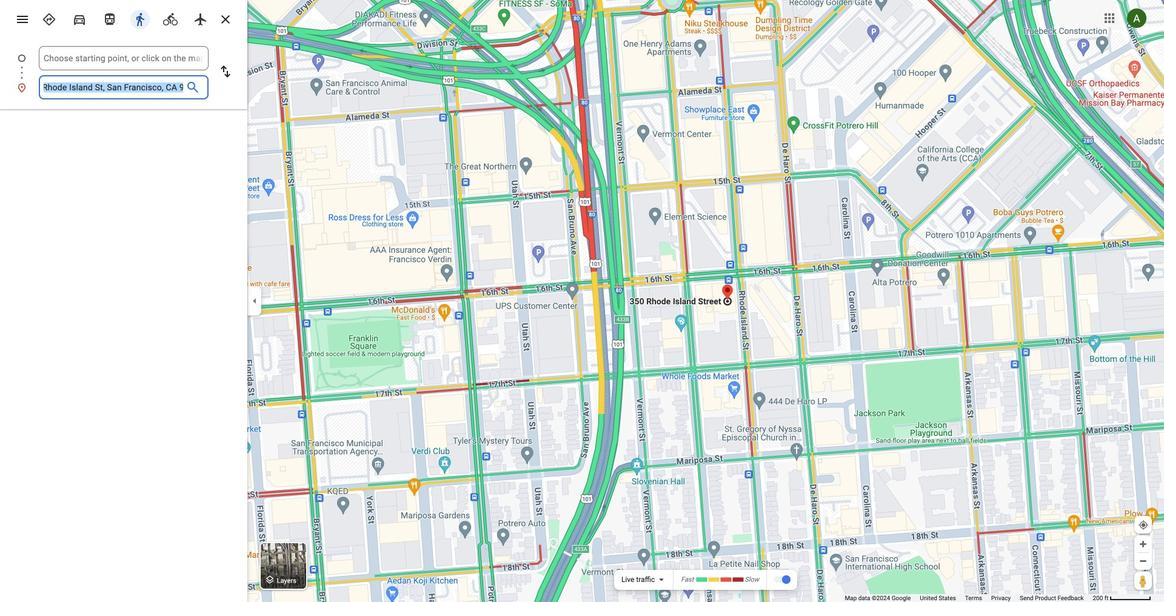 Task type: vqa. For each thing, say whether or not it's contained in the screenshot.
LIST
yes



Task type: locate. For each thing, give the bounding box(es) containing it.
1 horizontal spatial none radio
[[158, 7, 183, 29]]

list item down walking icon
[[0, 46, 268, 85]]

2 none radio from the left
[[67, 7, 92, 29]]

none radio right walking option
[[158, 7, 183, 29]]

google maps element
[[0, 0, 1164, 602]]

driving image
[[72, 12, 87, 27]]

none field destination 350 rhode island st, san francisco, ca 94103
[[44, 75, 183, 99]]

none field down choose starting point, or click on the map... field
[[44, 75, 183, 99]]

list
[[0, 46, 268, 99]]

1 none field from the top
[[44, 46, 204, 70]]

2 none radio from the left
[[158, 7, 183, 29]]

4 none radio from the left
[[188, 7, 213, 29]]

1 none radio from the left
[[36, 7, 62, 29]]

none radio right cycling radio
[[188, 7, 213, 29]]

None radio
[[97, 7, 122, 29], [158, 7, 183, 29]]

none radio left 'driving' option
[[36, 7, 62, 29]]

none radio left transit radio
[[67, 7, 92, 29]]

2 list item from the top
[[0, 75, 247, 99]]

list item
[[0, 46, 268, 85], [0, 75, 247, 99]]

none field for 1st list item from the bottom
[[44, 75, 183, 99]]

1 none radio from the left
[[97, 7, 122, 29]]

2 none field from the top
[[44, 75, 183, 99]]

None radio
[[36, 7, 62, 29], [67, 7, 92, 29], [127, 7, 153, 29], [188, 7, 213, 29]]

show street view coverage image
[[1135, 572, 1152, 590]]

1 vertical spatial none field
[[44, 75, 183, 99]]

none field up destination 350 rhode island st, san francisco, ca 94103 field
[[44, 46, 204, 70]]

none radio flights
[[188, 7, 213, 29]]

zoom in image
[[1139, 540, 1148, 549]]

None field
[[44, 46, 204, 70], [44, 75, 183, 99]]

0 vertical spatial none field
[[44, 46, 204, 70]]

show your location image
[[1138, 520, 1149, 531]]

none field for 1st list item from the top
[[44, 46, 204, 70]]

3 none radio from the left
[[127, 7, 153, 29]]

none radio left cycling radio
[[127, 7, 153, 29]]

0 horizontal spatial none radio
[[97, 7, 122, 29]]

option
[[622, 575, 655, 584]]

list item down choose starting point, or click on the map... field
[[0, 75, 247, 99]]

none radio cycling
[[158, 7, 183, 29]]

none field inside list item
[[44, 46, 204, 70]]

none radio right 'driving' option
[[97, 7, 122, 29]]



Task type: describe. For each thing, give the bounding box(es) containing it.
collapse side panel image
[[248, 294, 261, 308]]

flights image
[[193, 12, 208, 27]]

Choose starting point, or click on the map... field
[[44, 51, 204, 65]]

list inside google maps element
[[0, 46, 268, 99]]

none field choose starting point, or click on the map...
[[44, 46, 204, 70]]

best travel modes image
[[42, 12, 56, 27]]

none radio 'driving'
[[67, 7, 92, 29]]

google account: augustus odena  
(augustus@adept.ai) image
[[1127, 9, 1147, 28]]

none radio walking
[[127, 7, 153, 29]]

cycling image
[[163, 12, 178, 27]]

walking image
[[133, 12, 147, 27]]

1 list item from the top
[[0, 46, 268, 85]]

none radio best travel modes
[[36, 7, 62, 29]]

none radio transit
[[97, 7, 122, 29]]

transit image
[[102, 12, 117, 27]]

zoom out image
[[1139, 557, 1148, 566]]

 Show traffic  checkbox
[[774, 575, 791, 585]]

Destination 350 Rhode Island St, San Francisco, CA 94103 field
[[44, 80, 183, 95]]



